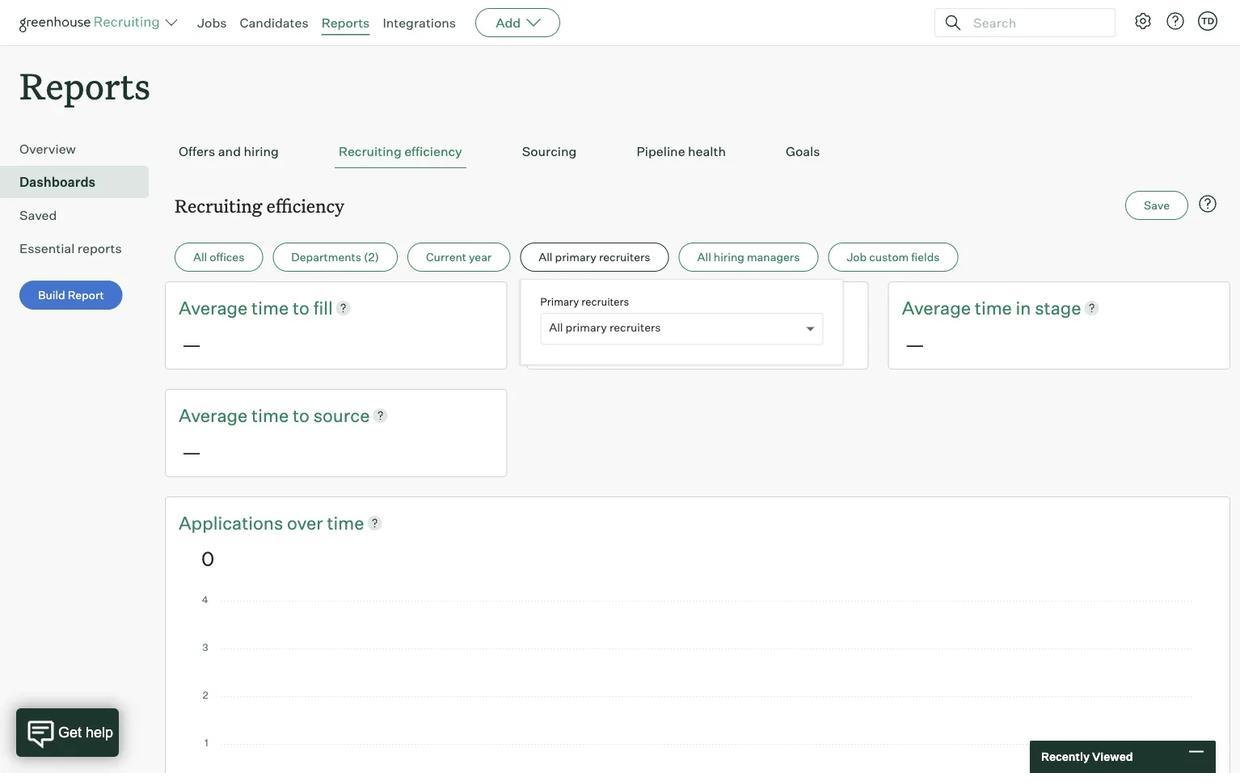 Task type: vqa. For each thing, say whether or not it's contained in the screenshot.
topmost Credited
no



Task type: describe. For each thing, give the bounding box(es) containing it.
report
[[68, 288, 104, 302]]

1 vertical spatial recruiters
[[582, 295, 630, 308]]

current year
[[426, 250, 492, 264]]

time for fill
[[252, 297, 289, 319]]

primary
[[541, 295, 579, 308]]

fields
[[912, 250, 940, 264]]

save button
[[1126, 191, 1189, 220]]

td button
[[1199, 11, 1218, 31]]

average time to for fill
[[179, 297, 314, 319]]

job custom fields button
[[829, 243, 959, 272]]

time link for hire
[[613, 295, 655, 320]]

average link for source
[[179, 403, 252, 428]]

1 vertical spatial reports
[[19, 61, 151, 109]]

all down primary
[[549, 320, 563, 335]]

average time to for hire
[[541, 297, 675, 319]]

build report button
[[19, 281, 123, 310]]

jobs
[[197, 15, 227, 31]]

all for all offices button
[[193, 250, 207, 264]]

to link for source
[[293, 403, 314, 428]]

recruiters inside button
[[599, 250, 651, 264]]

to for fill
[[293, 297, 310, 319]]

all hiring managers button
[[679, 243, 819, 272]]

all primary recruiters inside button
[[539, 250, 651, 264]]

1 vertical spatial efficiency
[[267, 193, 345, 217]]

1 vertical spatial all primary recruiters
[[549, 320, 661, 335]]

custom
[[870, 250, 909, 264]]

to for source
[[293, 404, 310, 426]]

sourcing
[[522, 143, 577, 159]]

0 vertical spatial reports
[[322, 15, 370, 31]]

essential
[[19, 240, 75, 257]]

current year button
[[408, 243, 511, 272]]

td
[[1202, 15, 1215, 26]]

integrations
[[383, 15, 456, 31]]

0
[[201, 547, 215, 571]]

in
[[1016, 297, 1032, 319]]

— for fill
[[182, 332, 201, 356]]

overview
[[19, 141, 76, 157]]

tab list containing offers and hiring
[[175, 135, 1221, 168]]

hire link
[[675, 295, 707, 320]]

offices
[[210, 250, 245, 264]]

td button
[[1195, 8, 1221, 34]]

candidates link
[[240, 15, 309, 31]]

sourcing button
[[518, 135, 581, 168]]

primary inside button
[[555, 250, 597, 264]]

job
[[847, 250, 867, 264]]

goals button
[[782, 135, 825, 168]]

pipeline health
[[637, 143, 726, 159]]

managers
[[747, 250, 800, 264]]

average link for hire
[[541, 295, 613, 320]]

average for stage
[[902, 297, 971, 319]]

save
[[1145, 198, 1170, 212]]

— for hire
[[544, 332, 563, 356]]

average for source
[[179, 404, 248, 426]]

source
[[314, 404, 370, 426]]

all hiring managers
[[698, 250, 800, 264]]

viewed
[[1093, 750, 1134, 764]]

average link for fill
[[179, 295, 252, 320]]

essential reports link
[[19, 239, 142, 258]]

hire
[[675, 297, 707, 319]]

all for all hiring managers button
[[698, 250, 712, 264]]

all offices button
[[175, 243, 263, 272]]

efficiency inside button
[[405, 143, 462, 159]]

goals
[[786, 143, 821, 159]]

all offices
[[193, 250, 245, 264]]

fill
[[314, 297, 333, 319]]

(2)
[[364, 250, 379, 264]]



Task type: locate. For each thing, give the bounding box(es) containing it.
0 vertical spatial efficiency
[[405, 143, 462, 159]]

1 horizontal spatial reports
[[322, 15, 370, 31]]

configure image
[[1134, 11, 1153, 31]]

recruiting efficiency inside button
[[339, 143, 462, 159]]

all left offices
[[193, 250, 207, 264]]

0 vertical spatial recruiting
[[339, 143, 402, 159]]

Search text field
[[970, 11, 1101, 34]]

0 vertical spatial hiring
[[244, 143, 279, 159]]

to left "source"
[[293, 404, 310, 426]]

recruiting efficiency button
[[335, 135, 467, 168]]

add button
[[476, 8, 561, 37]]

0 vertical spatial recruiting efficiency
[[339, 143, 462, 159]]

hiring
[[244, 143, 279, 159], [714, 250, 745, 264]]

recruiters down primary recruiters
[[610, 320, 661, 335]]

candidates
[[240, 15, 309, 31]]

reports right candidates link
[[322, 15, 370, 31]]

over
[[287, 511, 323, 534]]

0 horizontal spatial efficiency
[[267, 193, 345, 217]]

to link for hire
[[655, 295, 675, 320]]

0 vertical spatial primary
[[555, 250, 597, 264]]

recently
[[1042, 750, 1090, 764]]

2 vertical spatial recruiters
[[610, 320, 661, 335]]

0 vertical spatial all primary recruiters
[[539, 250, 651, 264]]

faq image
[[1199, 194, 1218, 214]]

year
[[469, 250, 492, 264]]

primary recruiters
[[541, 295, 630, 308]]

job custom fields
[[847, 250, 940, 264]]

1 vertical spatial primary
[[566, 320, 607, 335]]

recruiting inside button
[[339, 143, 402, 159]]

jobs link
[[197, 15, 227, 31]]

essential reports
[[19, 240, 122, 257]]

offers
[[179, 143, 215, 159]]

applications link
[[179, 510, 287, 535]]

1 horizontal spatial efficiency
[[405, 143, 462, 159]]

to for hire
[[655, 297, 671, 319]]

time link left the hire link on the top of the page
[[613, 295, 655, 320]]

hiring left managers
[[714, 250, 745, 264]]

time for hire
[[613, 297, 651, 319]]

0 vertical spatial recruiters
[[599, 250, 651, 264]]

all up hire
[[698, 250, 712, 264]]

time link left source link at the left bottom
[[252, 403, 293, 428]]

to link for fill
[[293, 295, 314, 320]]

all primary recruiters button
[[520, 243, 669, 272]]

primary down primary recruiters
[[566, 320, 607, 335]]

recruiters
[[599, 250, 651, 264], [582, 295, 630, 308], [610, 320, 661, 335]]

average time to for source
[[179, 404, 314, 426]]

average time to
[[179, 297, 314, 319], [541, 297, 675, 319], [179, 404, 314, 426]]

saved link
[[19, 206, 142, 225]]

to left hire
[[655, 297, 671, 319]]

time link right over
[[327, 510, 364, 535]]

time link
[[252, 295, 293, 320], [613, 295, 655, 320], [975, 295, 1016, 320], [252, 403, 293, 428], [327, 510, 364, 535]]

time for stage
[[975, 297, 1012, 319]]

hiring right and
[[244, 143, 279, 159]]

average time in
[[902, 297, 1035, 319]]

0 horizontal spatial hiring
[[244, 143, 279, 159]]

over link
[[287, 510, 327, 535]]

recently viewed
[[1042, 750, 1134, 764]]

time right over
[[327, 511, 364, 534]]

time link for source
[[252, 403, 293, 428]]

average for hire
[[541, 297, 610, 319]]

—
[[182, 332, 201, 356], [544, 332, 563, 356], [906, 332, 925, 356], [182, 439, 201, 464]]

reports
[[77, 240, 122, 257]]

offers and hiring
[[179, 143, 279, 159]]

departments (2) button
[[273, 243, 398, 272]]

recruiting efficiency
[[339, 143, 462, 159], [175, 193, 345, 217]]

primary up primary recruiters
[[555, 250, 597, 264]]

— for source
[[182, 439, 201, 464]]

reports link
[[322, 15, 370, 31]]

saved
[[19, 207, 57, 223]]

applications over
[[179, 511, 327, 534]]

reports
[[322, 15, 370, 31], [19, 61, 151, 109]]

to link
[[293, 295, 314, 320], [655, 295, 675, 320], [293, 403, 314, 428]]

add
[[496, 15, 521, 31]]

time link for fill
[[252, 295, 293, 320]]

dashboards link
[[19, 172, 142, 192]]

time link for stage
[[975, 295, 1016, 320]]

1 horizontal spatial hiring
[[714, 250, 745, 264]]

recruiters down all primary recruiters button at the top of page
[[582, 295, 630, 308]]

in link
[[1016, 295, 1035, 320]]

recruiters up primary recruiters
[[599, 250, 651, 264]]

dashboards
[[19, 174, 96, 190]]

to left fill
[[293, 297, 310, 319]]

greenhouse recruiting image
[[19, 13, 165, 32]]

all primary recruiters down primary recruiters
[[549, 320, 661, 335]]

1 vertical spatial recruiting
[[175, 193, 262, 217]]

primary
[[555, 250, 597, 264], [566, 320, 607, 335]]

departments (2)
[[291, 250, 379, 264]]

1 horizontal spatial recruiting
[[339, 143, 402, 159]]

pipeline
[[637, 143, 686, 159]]

to
[[293, 297, 310, 319], [655, 297, 671, 319], [293, 404, 310, 426]]

average for fill
[[179, 297, 248, 319]]

build report
[[38, 288, 104, 302]]

all for all primary recruiters button at the top of page
[[539, 250, 553, 264]]

stage
[[1035, 297, 1082, 319]]

and
[[218, 143, 241, 159]]

time link left 'stage' link
[[975, 295, 1016, 320]]

time
[[252, 297, 289, 319], [613, 297, 651, 319], [975, 297, 1012, 319], [252, 404, 289, 426], [327, 511, 364, 534]]

recruiting
[[339, 143, 402, 159], [175, 193, 262, 217]]

pipeline health button
[[633, 135, 730, 168]]

departments
[[291, 250, 362, 264]]

build
[[38, 288, 65, 302]]

1 vertical spatial hiring
[[714, 250, 745, 264]]

all
[[193, 250, 207, 264], [539, 250, 553, 264], [698, 250, 712, 264], [549, 320, 563, 335]]

source link
[[314, 403, 370, 428]]

all up primary
[[539, 250, 553, 264]]

time left hire
[[613, 297, 651, 319]]

tab list
[[175, 135, 1221, 168]]

time left "source"
[[252, 404, 289, 426]]

efficiency
[[405, 143, 462, 159], [267, 193, 345, 217]]

time link left 'fill' link
[[252, 295, 293, 320]]

fill link
[[314, 295, 333, 320]]

average
[[179, 297, 248, 319], [541, 297, 610, 319], [902, 297, 971, 319], [179, 404, 248, 426]]

stage link
[[1035, 295, 1082, 320]]

integrations link
[[383, 15, 456, 31]]

time left fill
[[252, 297, 289, 319]]

all primary recruiters up primary recruiters
[[539, 250, 651, 264]]

current
[[426, 250, 467, 264]]

hiring inside tab list
[[244, 143, 279, 159]]

health
[[688, 143, 726, 159]]

applications
[[179, 511, 283, 534]]

1 vertical spatial recruiting efficiency
[[175, 193, 345, 217]]

all primary recruiters
[[539, 250, 651, 264], [549, 320, 661, 335]]

— for stage
[[906, 332, 925, 356]]

time left in
[[975, 297, 1012, 319]]

xychart image
[[201, 597, 1195, 773]]

reports down greenhouse recruiting image
[[19, 61, 151, 109]]

offers and hiring button
[[175, 135, 283, 168]]

overview link
[[19, 139, 142, 159]]

time for source
[[252, 404, 289, 426]]

0 horizontal spatial recruiting
[[175, 193, 262, 217]]

average link for stage
[[902, 295, 975, 320]]

average link
[[179, 295, 252, 320], [541, 295, 613, 320], [902, 295, 975, 320], [179, 403, 252, 428]]

0 horizontal spatial reports
[[19, 61, 151, 109]]



